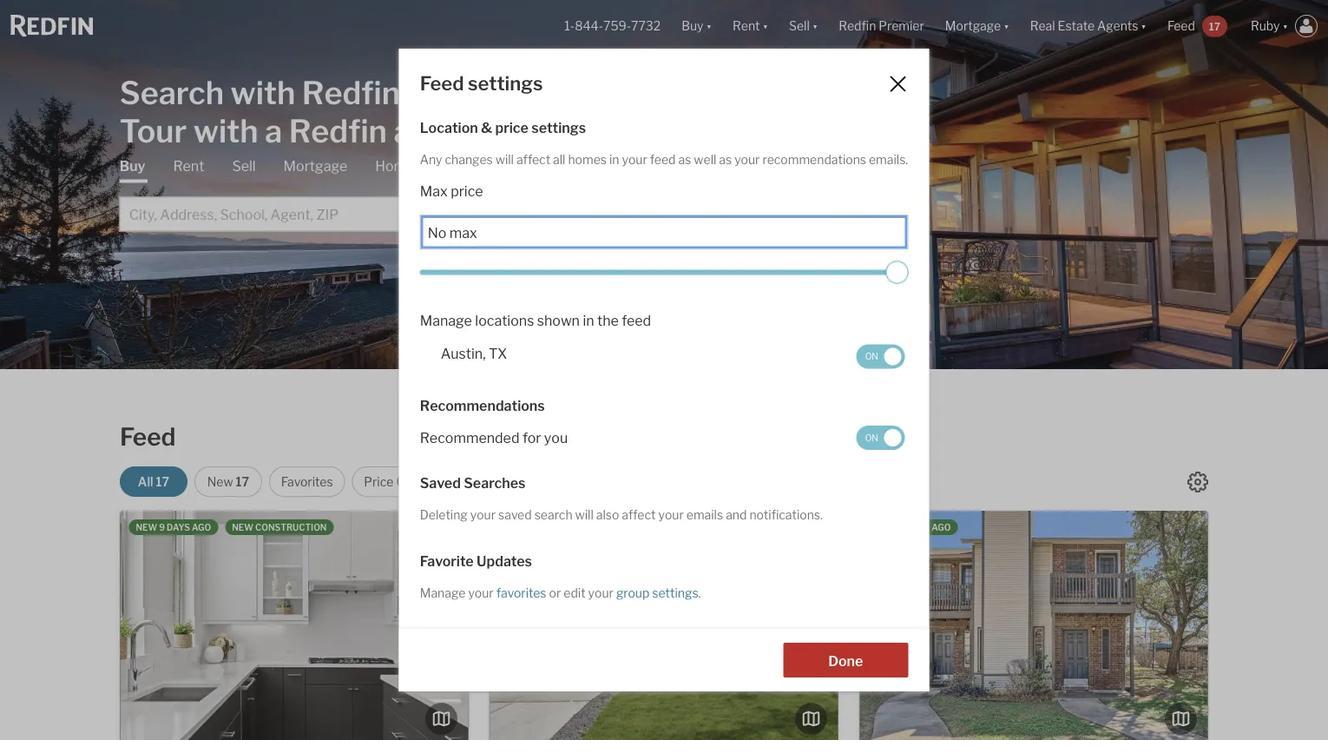 Task type: locate. For each thing, give the bounding box(es) containing it.
1 new construction from the left
[[232, 522, 327, 532]]

new construction down sold option
[[602, 522, 697, 532]]

photo of 4902 meller gdns #26, austin, tx 78741 image
[[120, 511, 469, 740], [469, 511, 817, 740]]

1 vertical spatial settings
[[532, 119, 586, 136]]

1 horizontal spatial ago
[[562, 522, 581, 532]]

7732
[[632, 19, 661, 33]]

affect
[[517, 152, 551, 167], [622, 508, 656, 523]]

tab list containing buy
[[120, 157, 597, 231]]

0 vertical spatial manage
[[420, 312, 472, 329]]

ago
[[192, 522, 211, 532], [562, 522, 581, 532], [932, 522, 951, 532]]

favorite updates
[[420, 552, 532, 569]]

1 horizontal spatial days
[[537, 522, 560, 532]]

redfin left 'premier'
[[839, 19, 877, 33]]

search
[[120, 73, 224, 112]]

photo of 2711 stacy ln #1, austin, tx 78704 image
[[490, 511, 839, 740], [839, 511, 1187, 740]]

settings up all
[[532, 119, 586, 136]]

settings up location & price settings
[[468, 72, 543, 95]]

0 vertical spatial will
[[496, 152, 514, 167]]

1 horizontal spatial will
[[576, 508, 594, 523]]

estimate
[[418, 158, 476, 175]]

well
[[694, 152, 717, 167]]

will left "also"
[[576, 508, 594, 523]]

emails
[[687, 508, 724, 523]]

0 horizontal spatial as
[[679, 152, 692, 167]]

location
[[420, 119, 478, 136]]

a
[[265, 112, 282, 150]]

1 photo of 4902 meller gdns #26, austin, tx 78741 image from the left
[[120, 511, 469, 740]]

manage for manage locations shown in the feed
[[420, 312, 472, 329]]

2 as from the left
[[719, 152, 732, 167]]

new 9 days ago for second photo of 2711 stacy ln #1, austin, tx 78704 from the right
[[506, 522, 581, 532]]

1 horizontal spatial price
[[496, 119, 529, 136]]

1 vertical spatial redfin
[[289, 112, 387, 150]]

group
[[617, 585, 650, 600]]

2 photo of 2711 stacy ln #1, austin, tx 78704 image from the left
[[839, 511, 1187, 740]]

construction
[[255, 522, 327, 532], [626, 522, 697, 532]]

new construction down favorites
[[232, 522, 327, 532]]

1 manage from the top
[[420, 312, 472, 329]]

austin, tx
[[441, 345, 508, 362]]

tour
[[120, 112, 187, 150]]

1 ago from the left
[[192, 522, 211, 532]]

manage up austin,
[[420, 312, 472, 329]]

0 vertical spatial settings
[[468, 72, 543, 95]]

1 vertical spatial price
[[451, 183, 483, 199]]

your down favorite updates
[[469, 585, 494, 600]]

2 horizontal spatial new 9 days ago
[[876, 522, 951, 532]]

City, Address, School, Agent, ZIP search field
[[120, 197, 559, 231]]

locations
[[475, 312, 534, 329]]

tab list
[[120, 157, 597, 231]]

as
[[679, 152, 692, 167], [719, 152, 732, 167]]

your left saved
[[471, 508, 496, 523]]

construction down favorites
[[255, 522, 327, 532]]

buy
[[120, 158, 145, 175]]

feed
[[1168, 19, 1196, 33], [420, 72, 464, 95], [120, 422, 176, 452]]

in
[[610, 152, 620, 167], [583, 312, 595, 329]]

will
[[496, 152, 514, 167], [576, 508, 594, 523]]

sell link
[[232, 157, 256, 176]]

settings
[[468, 72, 543, 95], [532, 119, 586, 136]]

price right &
[[496, 119, 529, 136]]

0 horizontal spatial in
[[583, 312, 595, 329]]

rent
[[173, 158, 204, 175]]

group settings. link
[[614, 585, 701, 600]]

1 horizontal spatial new construction
[[602, 522, 697, 532]]

new 9 days ago
[[136, 522, 211, 532], [506, 522, 581, 532], [876, 522, 951, 532]]

any changes will affect all homes in your feed as well as your recommendations emails.
[[420, 152, 909, 167]]

1 vertical spatial will
[[576, 508, 594, 523]]

1 vertical spatial feed
[[420, 72, 464, 95]]

2 horizontal spatial feed
[[1168, 19, 1196, 33]]

1 horizontal spatial affect
[[622, 508, 656, 523]]

will down location & price settings
[[496, 152, 514, 167]]

you
[[544, 429, 568, 446]]

manage
[[420, 312, 472, 329], [420, 585, 466, 600]]

2 horizontal spatial 9
[[899, 522, 905, 532]]

redfin up the mortgage
[[289, 112, 387, 150]]

0 horizontal spatial 17
[[156, 474, 169, 489]]

0 horizontal spatial days
[[167, 522, 190, 532]]

in left the
[[583, 312, 595, 329]]

1 horizontal spatial in
[[610, 152, 620, 167]]

new construction for second photo of 2711 stacy ln #1, austin, tx 78704 from the right
[[602, 522, 697, 532]]

2 horizontal spatial 17
[[1210, 20, 1221, 32]]

days
[[167, 522, 190, 532], [537, 522, 560, 532], [907, 522, 930, 532]]

3 ago from the left
[[932, 522, 951, 532]]

Insights radio
[[559, 466, 628, 497]]

with
[[231, 73, 296, 112], [194, 112, 258, 150]]

17 inside new radio
[[236, 474, 249, 489]]

0 horizontal spatial affect
[[517, 152, 551, 167]]

your
[[622, 152, 648, 167], [735, 152, 760, 167], [471, 508, 496, 523], [659, 508, 684, 523], [469, 585, 494, 600], [589, 585, 614, 600]]

0 vertical spatial in
[[610, 152, 620, 167]]

your right edit in the left bottom of the page
[[589, 585, 614, 600]]

also
[[597, 508, 620, 523]]

done button
[[784, 643, 909, 678]]

1 horizontal spatial 17
[[236, 474, 249, 489]]

saved searches
[[420, 475, 526, 492]]

9
[[159, 522, 165, 532], [529, 522, 535, 532], [899, 522, 905, 532]]

17
[[1210, 20, 1221, 32], [156, 474, 169, 489], [236, 474, 249, 489]]

1 horizontal spatial redfin
[[839, 19, 877, 33]]

your down sold option
[[659, 508, 684, 523]]

your right well
[[735, 152, 760, 167]]

manage down favorite
[[420, 585, 466, 600]]

home estimate
[[375, 158, 476, 175]]

0 vertical spatial feed
[[1168, 19, 1196, 33]]

construction down sold option
[[626, 522, 697, 532]]

0 vertical spatial price
[[496, 119, 529, 136]]

feed right the
[[622, 312, 652, 329]]

1 vertical spatial in
[[583, 312, 595, 329]]

17 for all 17
[[156, 474, 169, 489]]

2 horizontal spatial days
[[907, 522, 930, 532]]

redfin premier button
[[829, 0, 935, 52]]

construction for 2nd photo of 4902 meller gdns #26, austin, tx 78741 from right
[[255, 522, 327, 532]]

1 new 9 days ago from the left
[[136, 522, 211, 532]]

0 horizontal spatial new 9 days ago
[[136, 522, 211, 532]]

1 horizontal spatial as
[[719, 152, 732, 167]]

17 inside the all radio
[[156, 474, 169, 489]]

favorite
[[420, 552, 474, 569]]

searches
[[464, 475, 526, 492]]

mortgage link
[[284, 157, 348, 176]]

1 photo of 2711 stacy ln #1, austin, tx 78704 image from the left
[[490, 511, 839, 740]]

home
[[375, 158, 415, 175]]

new 9 days ago for 2nd photo of 4902 meller gdns #26, austin, tx 78741 from right
[[136, 522, 211, 532]]

affect right "also"
[[622, 508, 656, 523]]

5 new from the left
[[876, 522, 898, 532]]

0 horizontal spatial new construction
[[232, 522, 327, 532]]

done
[[829, 652, 864, 669]]

as left well
[[679, 152, 692, 167]]

2 new 9 days ago from the left
[[506, 522, 581, 532]]

1 vertical spatial affect
[[622, 508, 656, 523]]

1 horizontal spatial 9
[[529, 522, 535, 532]]

2 ago from the left
[[562, 522, 581, 532]]

option group
[[120, 466, 818, 497]]

2 vertical spatial feed
[[120, 422, 176, 452]]

redfin
[[839, 19, 877, 33], [289, 112, 387, 150]]

Favorites radio
[[269, 466, 345, 497]]

price
[[496, 119, 529, 136], [451, 183, 483, 199]]

new
[[136, 522, 157, 532], [232, 522, 254, 532], [506, 522, 527, 532], [602, 522, 624, 532], [876, 522, 898, 532]]

favorites
[[497, 585, 547, 600]]

feed
[[650, 152, 676, 167], [622, 312, 652, 329]]

Status Change radio
[[710, 466, 818, 497]]

Max price slider range field
[[420, 261, 909, 284]]

1 vertical spatial manage
[[420, 585, 466, 600]]

max
[[420, 183, 448, 199]]

new construction
[[232, 522, 327, 532], [602, 522, 697, 532]]

redfin inside search with redfin. tour with a redfin agent.
[[289, 112, 387, 150]]

saved
[[420, 475, 461, 492]]

1 construction from the left
[[255, 522, 327, 532]]

0 horizontal spatial 9
[[159, 522, 165, 532]]

0 vertical spatial redfin
[[839, 19, 877, 33]]

feed left well
[[650, 152, 676, 167]]

all
[[138, 474, 153, 489]]

photo of 1841 river crossing cir unit e, austin, tx 78741 image
[[860, 511, 1209, 740], [1209, 511, 1329, 740]]

1 as from the left
[[679, 152, 692, 167]]

as right well
[[719, 152, 732, 167]]

in right "homes"
[[610, 152, 620, 167]]

redfin inside redfin premier button
[[839, 19, 877, 33]]

2 new construction from the left
[[602, 522, 697, 532]]

feed settings
[[420, 72, 543, 95]]

premier
[[879, 19, 925, 33]]

updates
[[477, 552, 532, 569]]

affect left all
[[517, 152, 551, 167]]

open
[[471, 474, 501, 489]]

0 horizontal spatial redfin
[[289, 112, 387, 150]]

max price
[[420, 183, 483, 199]]

2 horizontal spatial ago
[[932, 522, 951, 532]]

0 horizontal spatial feed
[[120, 422, 176, 452]]

3 new 9 days ago from the left
[[876, 522, 951, 532]]

price down changes
[[451, 183, 483, 199]]

2 construction from the left
[[626, 522, 697, 532]]

0 horizontal spatial construction
[[255, 522, 327, 532]]

2 manage from the top
[[420, 585, 466, 600]]

1 horizontal spatial construction
[[626, 522, 697, 532]]

0 horizontal spatial ago
[[192, 522, 211, 532]]

1 horizontal spatial new 9 days ago
[[506, 522, 581, 532]]



Task type: vqa. For each thing, say whether or not it's contained in the screenshot.
'Max price input' "TEXT FIELD"
yes



Task type: describe. For each thing, give the bounding box(es) containing it.
2 new from the left
[[232, 522, 254, 532]]

1 new from the left
[[136, 522, 157, 532]]

shown
[[537, 312, 580, 329]]

2 9 from the left
[[529, 522, 535, 532]]

New radio
[[195, 466, 262, 497]]

1 horizontal spatial feed
[[420, 72, 464, 95]]

new 9 days ago for second photo of 1841 river crossing cir unit e, austin, tx 78741 from right
[[876, 522, 951, 532]]

redfin premier
[[839, 19, 925, 33]]

759-
[[604, 19, 632, 33]]

price
[[364, 474, 394, 489]]

agent.
[[394, 112, 487, 150]]

saved
[[499, 508, 532, 523]]

your right "homes"
[[622, 152, 648, 167]]

0 vertical spatial feed
[[650, 152, 676, 167]]

deleting your saved search will also affect your emails and notifications.
[[420, 508, 823, 523]]

search
[[535, 508, 573, 523]]

Max price input text field
[[428, 224, 901, 241]]

settings.
[[653, 585, 701, 600]]

emails.
[[869, 152, 909, 167]]

1 vertical spatial feed
[[622, 312, 652, 329]]

recommendations
[[763, 152, 867, 167]]

All radio
[[120, 466, 188, 497]]

Open House radio
[[459, 466, 552, 497]]

17 for new 17
[[236, 474, 249, 489]]

0 vertical spatial affect
[[517, 152, 551, 167]]

construction for second photo of 2711 stacy ln #1, austin, tx 78704 from the right
[[626, 522, 697, 532]]

4 new from the left
[[602, 522, 624, 532]]

1-844-759-7732 link
[[565, 19, 661, 33]]

home estimate link
[[375, 157, 476, 176]]

favorites link
[[494, 585, 549, 600]]

Price Change radio
[[352, 466, 452, 497]]

new construction for 2nd photo of 4902 meller gdns #26, austin, tx 78741 from right
[[232, 522, 327, 532]]

1-844-759-7732
[[565, 19, 661, 33]]

2 days from the left
[[537, 522, 560, 532]]

1 9 from the left
[[159, 522, 165, 532]]

open house
[[471, 474, 541, 489]]

Sold radio
[[635, 466, 703, 497]]

option group containing all
[[120, 466, 818, 497]]

3 9 from the left
[[899, 522, 905, 532]]

redfin.
[[302, 73, 408, 112]]

1-
[[565, 19, 575, 33]]

rent link
[[173, 157, 204, 176]]

new
[[207, 474, 233, 489]]

&
[[481, 119, 493, 136]]

1 photo of 1841 river crossing cir unit e, austin, tx 78741 image from the left
[[860, 511, 1209, 740]]

recommended
[[420, 429, 520, 446]]

manage locations shown in the feed
[[420, 312, 652, 329]]

deleting
[[420, 508, 468, 523]]

location & price settings
[[420, 119, 586, 136]]

changes
[[445, 152, 493, 167]]

for
[[523, 429, 541, 446]]

recommendations
[[420, 398, 545, 414]]

manage your favorites or edit your group settings.
[[420, 585, 701, 600]]

submit search image
[[571, 208, 585, 222]]

mortgage
[[284, 158, 348, 175]]

ago for 2nd photo of 4902 meller gdns #26, austin, tx 78741 from right
[[192, 522, 211, 532]]

house
[[504, 474, 541, 489]]

1 days from the left
[[167, 522, 190, 532]]

ago for second photo of 2711 stacy ln #1, austin, tx 78704 from the right
[[562, 522, 581, 532]]

sell
[[232, 158, 256, 175]]

and
[[726, 508, 747, 523]]

3 days from the left
[[907, 522, 930, 532]]

0 horizontal spatial price
[[451, 183, 483, 199]]

the
[[598, 312, 619, 329]]

any
[[420, 152, 443, 167]]

2 photo of 1841 river crossing cir unit e, austin, tx 78741 image from the left
[[1209, 511, 1329, 740]]

price change
[[364, 474, 440, 489]]

3 new from the left
[[506, 522, 527, 532]]

notifications.
[[750, 508, 823, 523]]

new 17
[[207, 474, 249, 489]]

tx
[[489, 345, 508, 362]]

ago for second photo of 1841 river crossing cir unit e, austin, tx 78741 from right
[[932, 522, 951, 532]]

844-
[[575, 19, 604, 33]]

recommended for you
[[420, 429, 568, 446]]

search with redfin. tour with a redfin agent.
[[120, 73, 487, 150]]

manage for manage your favorites or edit your group settings.
[[420, 585, 466, 600]]

2 photo of 4902 meller gdns #26, austin, tx 78741 image from the left
[[469, 511, 817, 740]]

all
[[553, 152, 566, 167]]

change
[[396, 474, 440, 489]]

edit
[[564, 585, 586, 600]]

all 17
[[138, 474, 169, 489]]

buy link
[[120, 157, 145, 183]]

favorites
[[281, 474, 333, 489]]

0 horizontal spatial will
[[496, 152, 514, 167]]

or
[[549, 585, 561, 600]]

austin,
[[441, 345, 486, 362]]

homes
[[568, 152, 607, 167]]



